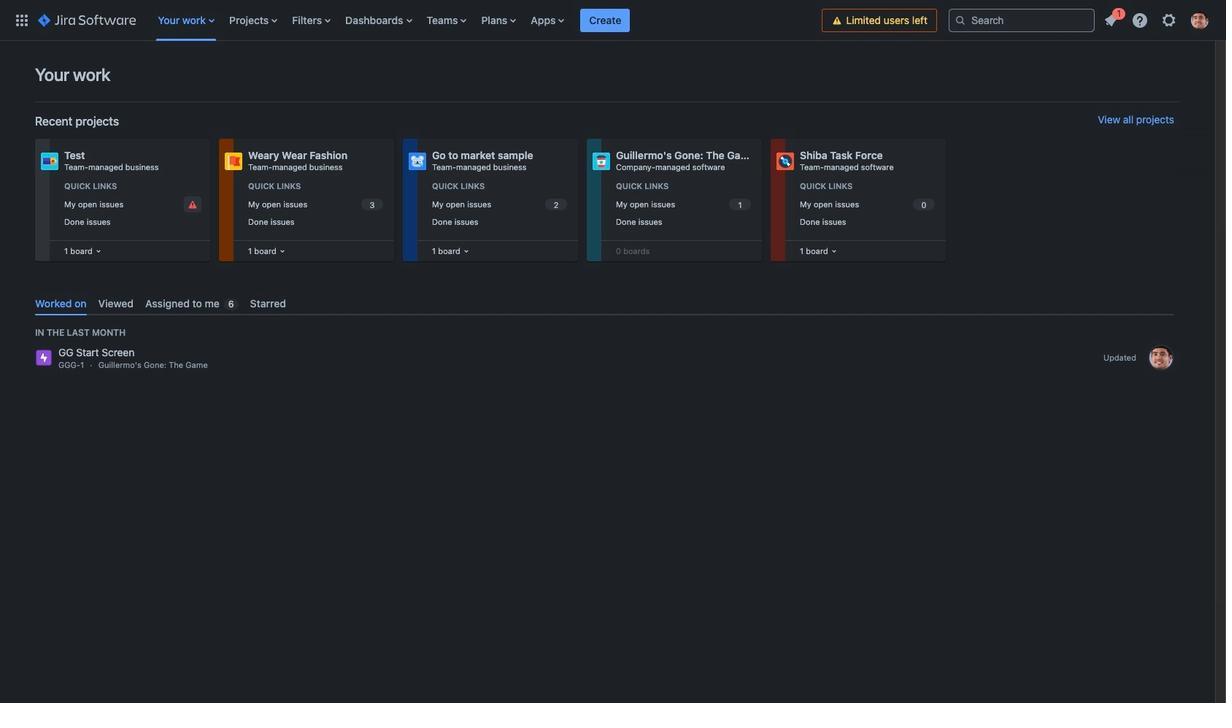 Task type: locate. For each thing, give the bounding box(es) containing it.
1 board image from the left
[[277, 245, 288, 257]]

jira software image
[[38, 11, 136, 29], [38, 11, 136, 29]]

notifications image
[[1103, 11, 1120, 29]]

banner
[[0, 0, 1227, 41]]

1 horizontal spatial board image
[[461, 245, 472, 257]]

None search field
[[949, 8, 1095, 32]]

list item
[[581, 0, 631, 41], [1098, 5, 1126, 32]]

1 horizontal spatial list item
[[1098, 5, 1126, 32]]

tab list
[[29, 291, 1181, 316]]

list
[[151, 0, 823, 41], [1098, 5, 1218, 33]]

list item inside list
[[1098, 5, 1126, 32]]

Search field
[[949, 8, 1095, 32]]

0 horizontal spatial list
[[151, 0, 823, 41]]

0 horizontal spatial board image
[[277, 245, 288, 257]]

2 board image from the left
[[461, 245, 472, 257]]

your profile and settings image
[[1192, 11, 1209, 29]]

board image
[[277, 245, 288, 257], [461, 245, 472, 257], [829, 245, 840, 257]]

2 horizontal spatial board image
[[829, 245, 840, 257]]



Task type: describe. For each thing, give the bounding box(es) containing it.
1 horizontal spatial list
[[1098, 5, 1218, 33]]

help image
[[1132, 11, 1150, 29]]

settings image
[[1161, 11, 1179, 29]]

board image
[[93, 245, 104, 257]]

appswitcher icon image
[[13, 11, 31, 29]]

primary element
[[9, 0, 823, 41]]

search image
[[955, 14, 967, 26]]

0 horizontal spatial list item
[[581, 0, 631, 41]]

3 board image from the left
[[829, 245, 840, 257]]



Task type: vqa. For each thing, say whether or not it's contained in the screenshot.
your profile and settings icon
yes



